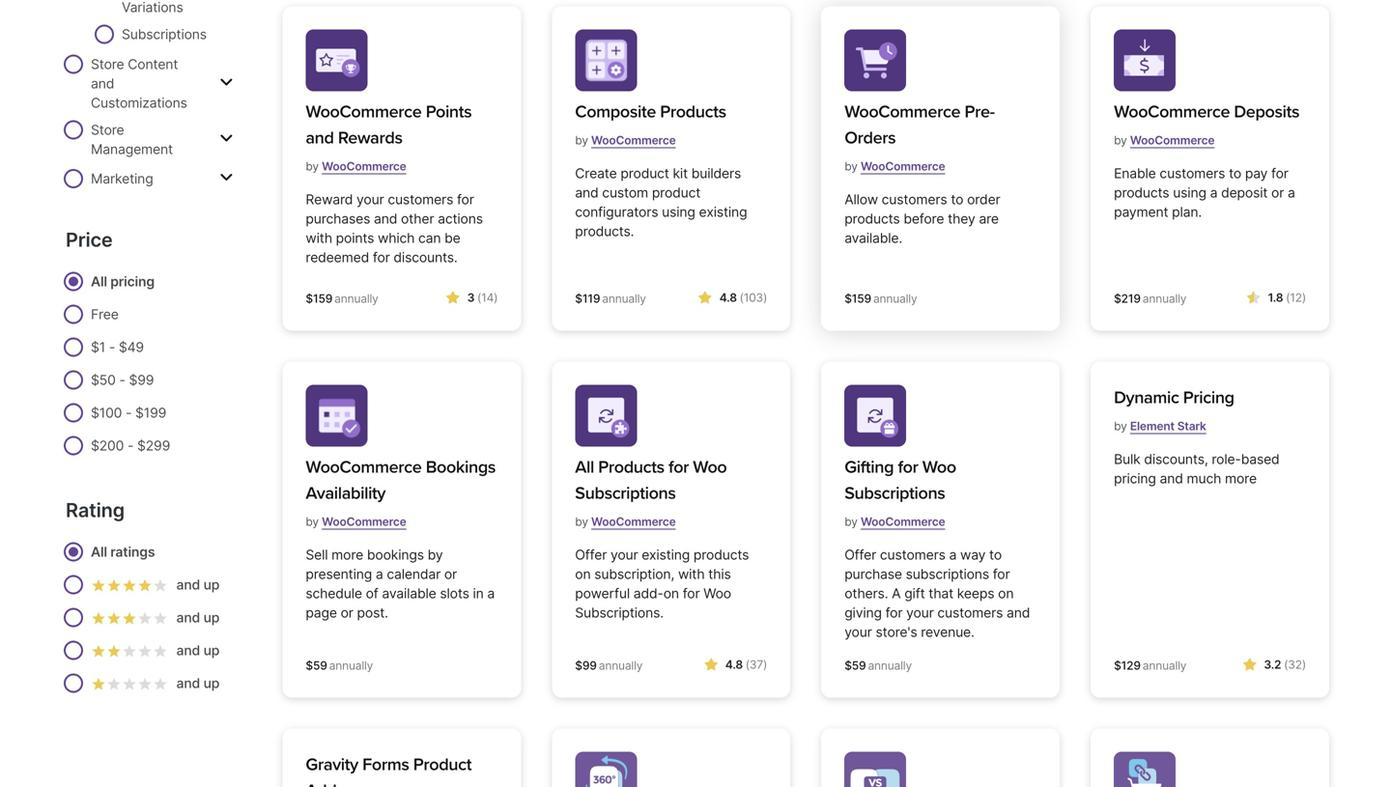 Task type: vqa. For each thing, say whether or not it's contained in the screenshot.


Task type: describe. For each thing, give the bounding box(es) containing it.
composite
[[575, 101, 656, 122]]

woocommerce link for woocommerce bookings availability
[[322, 507, 406, 537]]

$59 for woocommerce bookings availability
[[306, 659, 327, 673]]

deposit
[[1221, 184, 1268, 201]]

offer customers a way to purchase subscriptions for others. a gift that keeps on giving for your customers and your store's revenue.
[[845, 547, 1030, 640]]

bulk discounts, role-based pricing and much more
[[1114, 451, 1280, 487]]

in
[[473, 585, 484, 602]]

forms
[[362, 754, 409, 775]]

2 $159 annually from the left
[[845, 292, 917, 306]]

gift
[[904, 585, 925, 602]]

woocommerce points and rewards link
[[306, 99, 498, 151]]

using inside "enable customers to pay for products using a deposit or a payment plan."
[[1173, 184, 1206, 201]]

woo inside all products for woo subscriptions
[[693, 457, 727, 478]]

sell more bookings by presenting a calendar or schedule of available slots in a page or post.
[[306, 547, 495, 621]]

rating
[[66, 498, 125, 522]]

0 vertical spatial product
[[621, 165, 669, 182]]

woocommerce bookings availability link
[[306, 454, 498, 507]]

all products for woo subscriptions link
[[575, 454, 767, 507]]

with inside reward your customers for purchases and other actions with points which can be redeemed for discounts.
[[306, 230, 332, 246]]

post.
[[357, 605, 388, 621]]

annually down store's
[[868, 659, 912, 673]]

orders
[[845, 127, 896, 148]]

stark
[[1177, 419, 1206, 433]]

2 and up from the top
[[173, 610, 220, 626]]

products inside "enable customers to pay for products using a deposit or a payment plan."
[[1114, 184, 1169, 201]]

for inside offer your existing products on subscription, with this powerful add-on for woo subscriptions.
[[683, 585, 700, 602]]

product
[[413, 754, 472, 775]]

sell
[[306, 547, 328, 563]]

others.
[[845, 585, 888, 602]]

a inside offer customers a way to purchase subscriptions for others. a gift that keeps on giving for your customers and your store's revenue.
[[949, 547, 957, 563]]

$1
[[91, 339, 105, 355]]

offer for all products for woo subscriptions
[[575, 547, 607, 563]]

reward your customers for purchases and other actions with points which can be redeemed for discounts.
[[306, 191, 483, 266]]

allow
[[845, 191, 878, 208]]

your down gift
[[906, 605, 934, 621]]

woocommerce inside woocommerce points and rewards
[[306, 101, 422, 122]]

1 and up from the top
[[173, 577, 220, 593]]

- for $200
[[127, 438, 134, 454]]

be
[[444, 230, 460, 246]]

woocommerce down the composite products link
[[591, 133, 676, 147]]

points
[[426, 101, 472, 122]]

0 horizontal spatial subscriptions
[[122, 26, 207, 42]]

discounts.
[[394, 249, 458, 266]]

pricing inside bulk discounts, role-based pricing and much more
[[1114, 470, 1156, 487]]

woocommerce down rewards
[[322, 159, 406, 173]]

to inside offer customers a way to purchase subscriptions for others. a gift that keeps on giving for your customers and your store's revenue.
[[989, 547, 1002, 563]]

$59 for gifting for woo subscriptions
[[845, 659, 866, 673]]

$100 - $199
[[91, 405, 166, 421]]

products for all
[[598, 457, 664, 478]]

a right "in"
[[487, 585, 495, 602]]

annually down post.
[[329, 659, 373, 673]]

4.8 for composite products
[[719, 291, 737, 305]]

custom
[[602, 184, 648, 201]]

pre-
[[965, 101, 995, 122]]

1 horizontal spatial or
[[444, 566, 457, 582]]

allow customers to order products before they are available.
[[845, 191, 1000, 246]]

existing inside the 'create product kit builders and custom product configurators using existing products.'
[[699, 204, 747, 220]]

using inside the 'create product kit builders and custom product configurators using existing products.'
[[662, 204, 695, 220]]

are
[[979, 211, 999, 227]]

show subcategories image for content
[[220, 75, 233, 90]]

1 vertical spatial $99
[[575, 659, 597, 673]]

all inside all products for woo subscriptions
[[575, 457, 594, 478]]

and inside store content and customizations
[[91, 75, 114, 92]]

element stark link
[[1130, 411, 1206, 441]]

- for $1
[[109, 339, 115, 355]]

products for composite
[[660, 101, 726, 122]]

with inside offer your existing products on subscription, with this powerful add-on for woo subscriptions.
[[678, 566, 705, 582]]

slots
[[440, 585, 469, 602]]

create product kit builders and custom product configurators using existing products.
[[575, 165, 747, 240]]

existing inside offer your existing products on subscription, with this powerful add-on for woo subscriptions.
[[642, 547, 690, 563]]

woocommerce down "woocommerce deposits" link
[[1130, 133, 1215, 147]]

woocommerce points and rewards
[[306, 101, 472, 148]]

store's
[[876, 624, 917, 640]]

which
[[378, 230, 415, 246]]

content
[[128, 56, 178, 72]]

by for all products for woo subscriptions
[[575, 515, 588, 529]]

purchases
[[306, 211, 370, 227]]

customers for gifting for woo subscriptions
[[880, 547, 946, 563]]

1 vertical spatial product
[[652, 184, 701, 201]]

3 and up from the top
[[173, 643, 220, 659]]

other
[[401, 211, 434, 227]]

by element stark
[[1114, 419, 1206, 433]]

calendar
[[387, 566, 441, 582]]

woocommerce down all products for woo subscriptions
[[591, 515, 676, 529]]

woocommerce inside the 'woocommerce bookings availability'
[[306, 457, 422, 478]]

add-
[[633, 585, 663, 602]]

woocommerce link for woocommerce deposits
[[1130, 126, 1215, 155]]

of
[[366, 585, 378, 602]]

by for woocommerce bookings availability
[[306, 515, 319, 529]]

woocommerce pre- orders link
[[845, 99, 1037, 151]]

gifting
[[845, 457, 894, 478]]

and inside reward your customers for purchases and other actions with points which can be redeemed for discounts.
[[374, 211, 397, 227]]

37
[[750, 658, 763, 672]]

management
[[91, 141, 173, 157]]

) for composite products
[[763, 291, 767, 305]]

dynamic
[[1114, 387, 1179, 408]]

this
[[708, 566, 731, 582]]

element
[[1130, 419, 1175, 433]]

woocommerce inside woocommerce pre- orders
[[845, 101, 960, 122]]

annually down subscriptions.
[[599, 659, 643, 673]]

103
[[744, 291, 763, 305]]

by woocommerce for composite products
[[575, 133, 676, 147]]

woocommerce link for gifting for woo subscriptions
[[861, 507, 945, 537]]

( for composite products
[[740, 291, 744, 305]]

revenue.
[[921, 624, 974, 640]]

12
[[1290, 291, 1302, 305]]

bulk
[[1114, 451, 1140, 468]]

by for composite products
[[575, 133, 588, 147]]

customizations
[[91, 95, 187, 111]]

and inside bulk discounts, role-based pricing and much more
[[1160, 470, 1183, 487]]

woocommerce pre- orders
[[845, 101, 995, 148]]

3.2
[[1264, 658, 1281, 672]]

your inside offer your existing products on subscription, with this powerful add-on for woo subscriptions.
[[611, 547, 638, 563]]

availability
[[306, 483, 386, 504]]

that
[[929, 585, 954, 602]]

$200 - $299
[[91, 438, 170, 454]]

annually down redeemed
[[334, 292, 378, 306]]

page
[[306, 605, 337, 621]]

4 and up from the top
[[173, 675, 220, 692]]

ons
[[341, 781, 368, 787]]

kit
[[673, 165, 688, 182]]

$199
[[135, 405, 166, 421]]

order
[[967, 191, 1000, 208]]

customers down keeps
[[937, 605, 1003, 621]]

available.
[[845, 230, 902, 246]]

$59 annually for gifting for woo subscriptions
[[845, 659, 912, 673]]

for inside all products for woo subscriptions
[[669, 457, 689, 478]]

your down giving
[[845, 624, 872, 640]]

available
[[382, 585, 436, 602]]

subscription,
[[594, 566, 674, 582]]

subscriptions inside gifting for woo subscriptions
[[845, 483, 945, 504]]

composite products
[[575, 101, 726, 122]]

woocommerce link for woocommerce pre- orders
[[861, 152, 945, 181]]

- for $50
[[119, 372, 125, 388]]

composite products link
[[575, 99, 726, 125]]

woocommerce down availability
[[322, 515, 406, 529]]

( for woocommerce deposits
[[1286, 291, 1290, 305]]

store for store content and customizations
[[91, 56, 124, 72]]

1.8 ( 12 )
[[1268, 291, 1306, 305]]

$129 annually
[[1114, 659, 1187, 673]]

14
[[481, 291, 494, 305]]

0 horizontal spatial on
[[575, 566, 591, 582]]

) for woocommerce deposits
[[1302, 291, 1306, 305]]

on inside offer customers a way to purchase subscriptions for others. a gift that keeps on giving for your customers and your store's revenue.
[[998, 585, 1014, 602]]

pay
[[1245, 165, 1268, 182]]

all products for woo subscriptions
[[575, 457, 727, 504]]

3 ( 14 )
[[467, 291, 498, 305]]

enable customers to pay for products using a deposit or a payment plan.
[[1114, 165, 1295, 220]]

redeemed
[[306, 249, 369, 266]]



Task type: locate. For each thing, give the bounding box(es) containing it.
using
[[1173, 184, 1206, 201], [662, 204, 695, 220]]

1 horizontal spatial more
[[1225, 470, 1257, 487]]

1 vertical spatial show subcategories image
[[220, 131, 233, 146]]

offer inside offer your existing products on subscription, with this powerful add-on for woo subscriptions.
[[575, 547, 607, 563]]

by woocommerce down gifting for woo subscriptions
[[845, 515, 945, 529]]

offer up purchase
[[845, 547, 876, 563]]

and inside woocommerce points and rewards
[[306, 127, 334, 148]]

$59 annually down store's
[[845, 659, 912, 673]]

2 vertical spatial to
[[989, 547, 1002, 563]]

on right keeps
[[998, 585, 1014, 602]]

) for all products for woo subscriptions
[[763, 658, 767, 672]]

points
[[336, 230, 374, 246]]

1 horizontal spatial to
[[989, 547, 1002, 563]]

with up redeemed
[[306, 230, 332, 246]]

all for rating
[[91, 544, 107, 560]]

2 $59 annually from the left
[[845, 659, 912, 673]]

woo inside offer your existing products on subscription, with this powerful add-on for woo subscriptions.
[[704, 585, 731, 602]]

1 vertical spatial with
[[678, 566, 705, 582]]

$119 annually
[[575, 292, 646, 306]]

woocommerce link down all products for woo subscriptions
[[591, 507, 676, 537]]

subscriptions inside all products for woo subscriptions
[[575, 483, 676, 504]]

by down orders
[[845, 159, 858, 173]]

0 vertical spatial all
[[91, 273, 107, 290]]

can
[[418, 230, 441, 246]]

by woocommerce for woocommerce points and rewards
[[306, 159, 406, 173]]

your inside reward your customers for purchases and other actions with points which can be redeemed for discounts.
[[357, 191, 384, 208]]

2 up from the top
[[203, 610, 220, 626]]

products up this
[[694, 547, 749, 563]]

0 horizontal spatial more
[[332, 547, 363, 563]]

)
[[494, 291, 498, 305], [763, 291, 767, 305], [1302, 291, 1306, 305], [763, 658, 767, 672], [1302, 658, 1306, 672]]

$159 down redeemed
[[306, 292, 332, 306]]

0 horizontal spatial $59
[[306, 659, 327, 673]]

a up of
[[376, 566, 383, 582]]

customers inside "enable customers to pay for products using a deposit or a payment plan."
[[1160, 165, 1225, 182]]

with left this
[[678, 566, 705, 582]]

woocommerce link down orders
[[861, 152, 945, 181]]

price
[[66, 228, 113, 252]]

powerful
[[575, 585, 630, 602]]

$1 - $49
[[91, 339, 144, 355]]

on down subscription, on the left
[[663, 585, 679, 602]]

2 $59 from the left
[[845, 659, 866, 673]]

on up powerful
[[575, 566, 591, 582]]

-
[[109, 339, 115, 355], [119, 372, 125, 388], [126, 405, 132, 421], [127, 438, 134, 454]]

woocommerce link down availability
[[322, 507, 406, 537]]

1 horizontal spatial $99
[[575, 659, 597, 673]]

1 store from the top
[[91, 56, 124, 72]]

4.8 ( 103 )
[[719, 291, 767, 305]]

to inside "enable customers to pay for products using a deposit or a payment plan."
[[1229, 165, 1241, 182]]

0 horizontal spatial offer
[[575, 547, 607, 563]]

more inside bulk discounts, role-based pricing and much more
[[1225, 470, 1257, 487]]

subscriptions down gifting
[[845, 483, 945, 504]]

woocommerce link for composite products
[[591, 126, 676, 155]]

by inside "sell more bookings by presenting a calendar or schedule of available slots in a page or post."
[[428, 547, 443, 563]]

$49
[[119, 339, 144, 355]]

a
[[892, 585, 901, 602]]

- left $199
[[126, 405, 132, 421]]

0 vertical spatial $99
[[129, 372, 154, 388]]

$159 down available.
[[845, 292, 871, 306]]

to left the pay on the top right of page
[[1229, 165, 1241, 182]]

gravity forms product add-ons
[[306, 754, 472, 787]]

2 $159 from the left
[[845, 292, 871, 306]]

show subcategories image up show subcategories icon
[[220, 131, 233, 146]]

0 vertical spatial or
[[1271, 184, 1284, 201]]

products inside offer your existing products on subscription, with this powerful add-on for woo subscriptions.
[[694, 547, 749, 563]]

annually down available.
[[873, 292, 917, 306]]

pricing
[[1183, 387, 1234, 408]]

1 horizontal spatial using
[[1173, 184, 1206, 201]]

0 vertical spatial products
[[660, 101, 726, 122]]

0 horizontal spatial existing
[[642, 547, 690, 563]]

1 horizontal spatial existing
[[699, 204, 747, 220]]

products
[[1114, 184, 1169, 201], [845, 211, 900, 227], [694, 547, 749, 563]]

- left $299
[[127, 438, 134, 454]]

$59 annually
[[306, 659, 373, 673], [845, 659, 912, 673]]

and up
[[173, 577, 220, 593], [173, 610, 220, 626], [173, 643, 220, 659], [173, 675, 220, 692]]

show subcategories image
[[220, 170, 233, 185]]

or down "schedule"
[[341, 605, 353, 621]]

0 vertical spatial store
[[91, 56, 124, 72]]

$50 - $99
[[91, 372, 154, 388]]

for inside "enable customers to pay for products using a deposit or a payment plan."
[[1271, 165, 1289, 182]]

$59 down giving
[[845, 659, 866, 673]]

woocommerce deposits link
[[1114, 99, 1299, 125]]

1 horizontal spatial products
[[845, 211, 900, 227]]

0 vertical spatial with
[[306, 230, 332, 246]]

2 vertical spatial all
[[91, 544, 107, 560]]

1 vertical spatial store
[[91, 122, 124, 138]]

$99 annually
[[575, 659, 643, 673]]

to right way
[[989, 547, 1002, 563]]

store inside the store management
[[91, 122, 124, 138]]

woocommerce link for woocommerce points and rewards
[[322, 152, 406, 181]]

0 vertical spatial existing
[[699, 204, 747, 220]]

by woocommerce down rewards
[[306, 159, 406, 173]]

using down kit
[[662, 204, 695, 220]]

store content and customizations
[[91, 56, 187, 111]]

your up subscription, on the left
[[611, 547, 638, 563]]

customers inside allow customers to order products before they are available.
[[882, 191, 947, 208]]

1 horizontal spatial $59 annually
[[845, 659, 912, 673]]

purchase
[[845, 566, 902, 582]]

0 horizontal spatial with
[[306, 230, 332, 246]]

by woocommerce
[[575, 133, 676, 147], [1114, 133, 1215, 147], [306, 159, 406, 173], [845, 159, 945, 173], [306, 515, 406, 529], [575, 515, 676, 529], [845, 515, 945, 529]]

by woocommerce for woocommerce deposits
[[1114, 133, 1215, 147]]

$99 up $199
[[129, 372, 154, 388]]

by woocommerce for all products for woo subscriptions
[[575, 515, 676, 529]]

more up presenting
[[332, 547, 363, 563]]

1 $159 from the left
[[306, 292, 332, 306]]

offer up powerful
[[575, 547, 607, 563]]

0 horizontal spatial $159 annually
[[306, 292, 378, 306]]

1 $59 annually from the left
[[306, 659, 373, 673]]

2 horizontal spatial subscriptions
[[845, 483, 945, 504]]

1 vertical spatial to
[[951, 191, 963, 208]]

woocommerce deposits
[[1114, 101, 1299, 122]]

annually right $129
[[1143, 659, 1187, 673]]

by for dynamic pricing
[[1114, 419, 1127, 433]]

1 vertical spatial pricing
[[1114, 470, 1156, 487]]

by up powerful
[[575, 515, 588, 529]]

customers for woocommerce deposits
[[1160, 165, 1225, 182]]

store for store management
[[91, 122, 124, 138]]

woocommerce link down the composite products link
[[591, 126, 676, 155]]

bookings
[[426, 457, 496, 478]]

by up create
[[575, 133, 588, 147]]

2 horizontal spatial products
[[1114, 184, 1169, 201]]

pricing down the bulk
[[1114, 470, 1156, 487]]

by woocommerce for gifting for woo subscriptions
[[845, 515, 945, 529]]

1 horizontal spatial $159
[[845, 292, 871, 306]]

4.8 left 103
[[719, 291, 737, 305]]

0 horizontal spatial $159
[[306, 292, 332, 306]]

0 horizontal spatial products
[[694, 547, 749, 563]]

1 horizontal spatial $159 annually
[[845, 292, 917, 306]]

show subcategories image
[[220, 75, 233, 90], [220, 131, 233, 146]]

$50
[[91, 372, 116, 388]]

2 vertical spatial or
[[341, 605, 353, 621]]

existing
[[699, 204, 747, 220], [642, 547, 690, 563]]

show subcategories image for management
[[220, 131, 233, 146]]

products
[[660, 101, 726, 122], [598, 457, 664, 478]]

1 horizontal spatial pricing
[[1114, 470, 1156, 487]]

deposits
[[1234, 101, 1299, 122]]

1 show subcategories image from the top
[[220, 75, 233, 90]]

0 horizontal spatial $59 annually
[[306, 659, 373, 673]]

3.2 ( 32 )
[[1264, 658, 1306, 672]]

show subcategories image right store content and customizations
[[220, 75, 233, 90]]

for
[[1271, 165, 1289, 182], [457, 191, 474, 208], [373, 249, 390, 266], [669, 457, 689, 478], [898, 457, 918, 478], [993, 566, 1010, 582], [683, 585, 700, 602], [885, 605, 903, 621]]

customers up gift
[[880, 547, 946, 563]]

(
[[477, 291, 481, 305], [740, 291, 744, 305], [1286, 291, 1290, 305], [746, 658, 750, 672], [1284, 658, 1288, 672]]

woocommerce up rewards
[[306, 101, 422, 122]]

0 vertical spatial show subcategories image
[[220, 75, 233, 90]]

subscriptions.
[[575, 605, 664, 621]]

$99 down subscriptions.
[[575, 659, 597, 673]]

0 horizontal spatial or
[[341, 605, 353, 621]]

more inside "sell more bookings by presenting a calendar or schedule of available slots in a page or post."
[[332, 547, 363, 563]]

offer for gifting for woo subscriptions
[[845, 547, 876, 563]]

existing down builders
[[699, 204, 747, 220]]

woocommerce down orders
[[861, 159, 945, 173]]

by up enable
[[1114, 133, 1127, 147]]

1 $59 from the left
[[306, 659, 327, 673]]

1 vertical spatial all
[[575, 457, 594, 478]]

2 horizontal spatial or
[[1271, 184, 1284, 201]]

woocommerce up orders
[[845, 101, 960, 122]]

1 vertical spatial products
[[845, 211, 900, 227]]

by for gifting for woo subscriptions
[[845, 515, 858, 529]]

3
[[467, 291, 475, 305]]

to up they
[[951, 191, 963, 208]]

woocommerce up enable
[[1114, 101, 1230, 122]]

products up payment
[[1114, 184, 1169, 201]]

to
[[1229, 165, 1241, 182], [951, 191, 963, 208], [989, 547, 1002, 563]]

1 horizontal spatial subscriptions
[[575, 483, 676, 504]]

bookings
[[367, 547, 424, 563]]

3 up from the top
[[203, 643, 220, 659]]

ratings
[[110, 544, 155, 560]]

1 vertical spatial using
[[662, 204, 695, 220]]

4.8 ( 37 )
[[725, 658, 767, 672]]

woocommerce link down gifting for woo subscriptions
[[861, 507, 945, 537]]

and inside offer customers a way to purchase subscriptions for others. a gift that keeps on giving for your customers and your store's revenue.
[[1007, 605, 1030, 621]]

$119
[[575, 292, 600, 306]]

they
[[948, 211, 975, 227]]

1 horizontal spatial with
[[678, 566, 705, 582]]

by woocommerce up enable
[[1114, 133, 1215, 147]]

subscriptions up subscription, on the left
[[575, 483, 676, 504]]

role-
[[1212, 451, 1241, 468]]

- for $100
[[126, 405, 132, 421]]

0 vertical spatial using
[[1173, 184, 1206, 201]]

products inside allow customers to order products before they are available.
[[845, 211, 900, 227]]

woocommerce link for all products for woo subscriptions
[[591, 507, 676, 537]]

a right deposit
[[1288, 184, 1295, 201]]

$159 annually down available.
[[845, 292, 917, 306]]

2 offer from the left
[[845, 547, 876, 563]]

by up sell at the left bottom of page
[[306, 515, 319, 529]]

woo
[[693, 457, 727, 478], [922, 457, 956, 478], [704, 585, 731, 602]]

( for woocommerce points and rewards
[[477, 291, 481, 305]]

0 vertical spatial 4.8
[[719, 291, 737, 305]]

payment
[[1114, 204, 1168, 220]]

offer inside offer customers a way to purchase subscriptions for others. a gift that keeps on giving for your customers and your store's revenue.
[[845, 547, 876, 563]]

or right deposit
[[1271, 184, 1284, 201]]

actions
[[438, 211, 483, 227]]

woo inside gifting for woo subscriptions
[[922, 457, 956, 478]]

by left element on the right bottom
[[1114, 419, 1127, 433]]

existing up subscription, on the left
[[642, 547, 690, 563]]

by woocommerce down orders
[[845, 159, 945, 173]]

products up available.
[[845, 211, 900, 227]]

- right $1
[[109, 339, 115, 355]]

way
[[960, 547, 986, 563]]

1 vertical spatial or
[[444, 566, 457, 582]]

your up purchases
[[357, 191, 384, 208]]

by for woocommerce points and rewards
[[306, 159, 319, 173]]

32
[[1288, 658, 1302, 672]]

1 $159 annually from the left
[[306, 292, 378, 306]]

4 up from the top
[[203, 675, 220, 692]]

using up 'plan.'
[[1173, 184, 1206, 201]]

$59 annually for woocommerce bookings availability
[[306, 659, 373, 673]]

to for pre-
[[951, 191, 963, 208]]

0 vertical spatial to
[[1229, 165, 1241, 182]]

woocommerce link down rewards
[[322, 152, 406, 181]]

by woocommerce down composite
[[575, 133, 676, 147]]

0 horizontal spatial to
[[951, 191, 963, 208]]

by woocommerce down all products for woo subscriptions
[[575, 515, 676, 529]]

by for woocommerce deposits
[[1114, 133, 1127, 147]]

all for price
[[91, 273, 107, 290]]

1 vertical spatial 4.8
[[725, 658, 743, 672]]

0 vertical spatial products
[[1114, 184, 1169, 201]]

offer your existing products on subscription, with this powerful add-on for woo subscriptions.
[[575, 547, 749, 621]]

1 offer from the left
[[575, 547, 607, 563]]

subscriptions
[[122, 26, 207, 42], [575, 483, 676, 504], [845, 483, 945, 504]]

marketing
[[91, 170, 153, 187]]

gifting for woo subscriptions link
[[845, 454, 1037, 507]]

customers for woocommerce pre- orders
[[882, 191, 947, 208]]

a
[[1210, 184, 1218, 201], [1288, 184, 1295, 201], [949, 547, 957, 563], [376, 566, 383, 582], [487, 585, 495, 602]]

2 vertical spatial products
[[694, 547, 749, 563]]

- right $50
[[119, 372, 125, 388]]

$59 down page
[[306, 659, 327, 673]]

or up slots
[[444, 566, 457, 582]]

gravity
[[306, 754, 358, 775]]

1 vertical spatial more
[[332, 547, 363, 563]]

builders
[[691, 165, 741, 182]]

customers up 'plan.'
[[1160, 165, 1225, 182]]

2 horizontal spatial on
[[998, 585, 1014, 602]]

0 vertical spatial more
[[1225, 470, 1257, 487]]

subscriptions up content
[[122, 26, 207, 42]]

products inside all products for woo subscriptions
[[598, 457, 664, 478]]

0 horizontal spatial $99
[[129, 372, 154, 388]]

for inside gifting for woo subscriptions
[[898, 457, 918, 478]]

gravity forms product add-ons link
[[306, 752, 498, 787]]

to inside allow customers to order products before they are available.
[[951, 191, 963, 208]]

and inside the 'create product kit builders and custom product configurators using existing products.'
[[575, 184, 599, 201]]

all ratings
[[91, 544, 155, 560]]

1.8
[[1268, 291, 1283, 305]]

( for all products for woo subscriptions
[[746, 658, 750, 672]]

1 vertical spatial existing
[[642, 547, 690, 563]]

$159 annually down redeemed
[[306, 292, 378, 306]]

product up custom
[[621, 165, 669, 182]]

store inside store content and customizations
[[91, 56, 124, 72]]

4.8 for all products for woo subscriptions
[[725, 658, 743, 672]]

or
[[1271, 184, 1284, 201], [444, 566, 457, 582], [341, 605, 353, 621]]

and
[[91, 75, 114, 92], [306, 127, 334, 148], [575, 184, 599, 201], [374, 211, 397, 227], [1160, 470, 1183, 487], [176, 577, 200, 593], [1007, 605, 1030, 621], [176, 610, 200, 626], [176, 643, 200, 659], [176, 675, 200, 692]]

a left way
[[949, 547, 957, 563]]

2 store from the top
[[91, 122, 124, 138]]

0 horizontal spatial pricing
[[110, 273, 155, 290]]

a left deposit
[[1210, 184, 1218, 201]]

product down kit
[[652, 184, 701, 201]]

annually right $219
[[1143, 292, 1187, 306]]

store up management at the left of page
[[91, 122, 124, 138]]

product
[[621, 165, 669, 182], [652, 184, 701, 201]]

4.8 left "37"
[[725, 658, 743, 672]]

by woocommerce for woocommerce bookings availability
[[306, 515, 406, 529]]

pricing up free
[[110, 273, 155, 290]]

annually right $119 on the top left of page
[[602, 292, 646, 306]]

customers up "other"
[[388, 191, 453, 208]]

store left content
[[91, 56, 124, 72]]

more
[[1225, 470, 1257, 487], [332, 547, 363, 563]]

or inside "enable customers to pay for products using a deposit or a payment plan."
[[1271, 184, 1284, 201]]

1 up from the top
[[203, 577, 220, 593]]

$100
[[91, 405, 122, 421]]

by for woocommerce pre- orders
[[845, 159, 858, 173]]

products inside the composite products link
[[660, 101, 726, 122]]

your
[[357, 191, 384, 208], [611, 547, 638, 563], [906, 605, 934, 621], [845, 624, 872, 640]]

discounts,
[[1144, 451, 1208, 468]]

store management
[[91, 122, 173, 157]]

by up reward
[[306, 159, 319, 173]]

customers up before
[[882, 191, 947, 208]]

1 horizontal spatial $59
[[845, 659, 866, 673]]

by up the 'calendar'
[[428, 547, 443, 563]]

2 show subcategories image from the top
[[220, 131, 233, 146]]

1 horizontal spatial on
[[663, 585, 679, 602]]

customers inside reward your customers for purchases and other actions with points which can be redeemed for discounts.
[[388, 191, 453, 208]]

1 vertical spatial products
[[598, 457, 664, 478]]

all
[[91, 273, 107, 290], [575, 457, 594, 478], [91, 544, 107, 560]]

0 vertical spatial pricing
[[110, 273, 155, 290]]

2 horizontal spatial to
[[1229, 165, 1241, 182]]

) for woocommerce points and rewards
[[494, 291, 498, 305]]

woocommerce link down "woocommerce deposits" link
[[1130, 126, 1215, 155]]

0 horizontal spatial using
[[662, 204, 695, 220]]

subscriptions
[[906, 566, 989, 582]]

more down role-
[[1225, 470, 1257, 487]]

gifting for woo subscriptions
[[845, 457, 956, 504]]

1 horizontal spatial offer
[[845, 547, 876, 563]]

woocommerce down gifting for woo subscriptions
[[861, 515, 945, 529]]

offer
[[575, 547, 607, 563], [845, 547, 876, 563]]

to for deposits
[[1229, 165, 1241, 182]]

by woocommerce for woocommerce pre- orders
[[845, 159, 945, 173]]

by up purchase
[[845, 515, 858, 529]]



